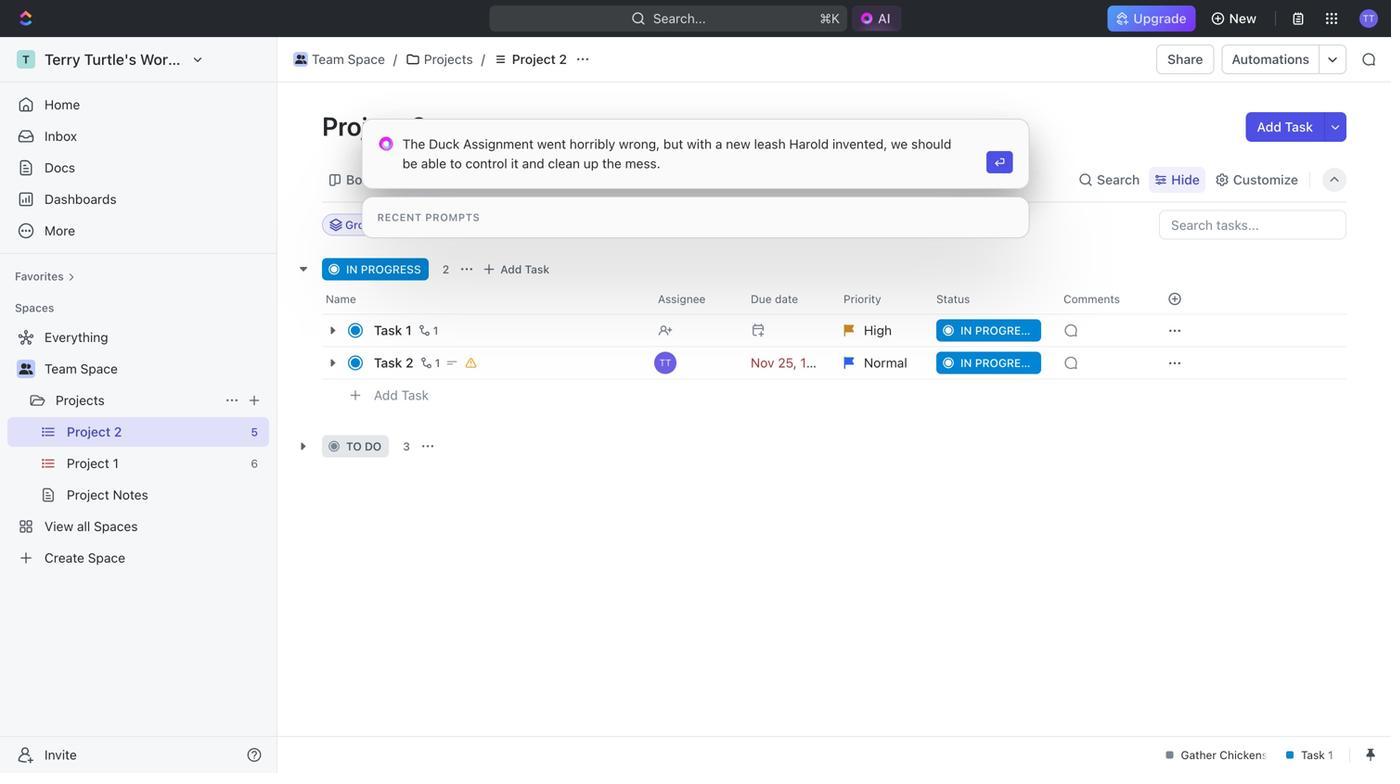 Task type: describe. For each thing, give the bounding box(es) containing it.
1 up task 2
[[406, 323, 412, 338]]

3
[[403, 440, 410, 453]]

automations button
[[1223, 45, 1319, 73]]

share
[[1167, 52, 1203, 67]]

board
[[346, 172, 382, 187]]

hide
[[1171, 172, 1200, 187]]

search...
[[653, 11, 706, 26]]

1 vertical spatial add task
[[500, 263, 549, 276]]

dashboards link
[[7, 185, 269, 214]]

1 vertical spatial add
[[500, 263, 522, 276]]

1 horizontal spatial add task button
[[478, 258, 557, 281]]

Search tasks... text field
[[1160, 211, 1346, 239]]

new button
[[1203, 4, 1268, 33]]

team inside tree
[[45, 361, 77, 377]]

upgrade link
[[1107, 6, 1196, 32]]

hide button
[[1149, 167, 1205, 193]]

0 horizontal spatial team space link
[[45, 354, 265, 384]]

2 vertical spatial add task button
[[366, 385, 436, 407]]

list
[[417, 172, 439, 187]]

1 button for 2
[[417, 354, 443, 373]]

recent prompts
[[377, 212, 480, 224]]

to do
[[346, 440, 382, 453]]

user group image inside team space link
[[295, 55, 306, 64]]

2 vertical spatial add task
[[374, 388, 429, 403]]

0 horizontal spatial add
[[374, 388, 398, 403]]

2 horizontal spatial add task
[[1257, 119, 1313, 135]]

search
[[1097, 172, 1140, 187]]

home
[[45, 97, 80, 112]]

in progress
[[346, 263, 421, 276]]

docs link
[[7, 153, 269, 183]]

table
[[563, 172, 596, 187]]

sidebar navigation
[[0, 37, 277, 774]]

0 vertical spatial team
[[312, 52, 344, 67]]

upgrade
[[1133, 11, 1187, 26]]

favorites
[[15, 270, 64, 283]]

1 horizontal spatial projects
[[424, 52, 473, 67]]

gantt link
[[627, 167, 664, 193]]

calendar link
[[470, 167, 529, 193]]

home link
[[7, 90, 269, 120]]

calendar
[[473, 172, 529, 187]]

recent
[[377, 212, 422, 224]]

1 / from the left
[[393, 52, 397, 67]]

2 horizontal spatial add
[[1257, 119, 1281, 135]]

task 1
[[374, 323, 412, 338]]

gantt
[[630, 172, 664, 187]]

⌘k
[[820, 11, 840, 26]]

⏎
[[994, 156, 1005, 169]]

search button
[[1073, 167, 1145, 193]]

1 for task 1
[[433, 324, 438, 337]]

1 for task 2
[[435, 357, 440, 370]]

customize
[[1233, 172, 1298, 187]]

in
[[346, 263, 358, 276]]

invite
[[45, 748, 77, 763]]

board link
[[342, 167, 382, 193]]

1 horizontal spatial team space link
[[289, 48, 390, 71]]



Task type: vqa. For each thing, say whether or not it's contained in the screenshot.
What would you like AI to write about? "TEXT FIELD"
yes



Task type: locate. For each thing, give the bounding box(es) containing it.
0 horizontal spatial add task button
[[366, 385, 436, 407]]

1 horizontal spatial /
[[481, 52, 485, 67]]

2 horizontal spatial add task button
[[1246, 112, 1324, 142]]

do
[[365, 440, 382, 453]]

0 horizontal spatial project
[[322, 111, 405, 142]]

0 vertical spatial space
[[348, 52, 385, 67]]

0 horizontal spatial project 2
[[322, 111, 432, 142]]

0 horizontal spatial projects link
[[56, 386, 217, 416]]

1 horizontal spatial add task
[[500, 263, 549, 276]]

add
[[1257, 119, 1281, 135], [500, 263, 522, 276], [374, 388, 398, 403]]

project 2 link
[[489, 48, 572, 71]]

What would you like AI to write about? text field
[[402, 135, 969, 174]]

0 vertical spatial projects link
[[401, 48, 478, 71]]

0 vertical spatial team space link
[[289, 48, 390, 71]]

task 2
[[374, 355, 413, 371]]

1
[[406, 323, 412, 338], [433, 324, 438, 337], [435, 357, 440, 370]]

/
[[393, 52, 397, 67], [481, 52, 485, 67]]

0 horizontal spatial /
[[393, 52, 397, 67]]

prompts
[[425, 212, 480, 224]]

favorites button
[[7, 265, 82, 288]]

1 vertical spatial space
[[80, 361, 118, 377]]

1 horizontal spatial projects link
[[401, 48, 478, 71]]

1 vertical spatial projects link
[[56, 386, 217, 416]]

1 horizontal spatial project
[[512, 52, 556, 67]]

0 vertical spatial project 2
[[512, 52, 567, 67]]

space inside tree
[[80, 361, 118, 377]]

0 horizontal spatial team space
[[45, 361, 118, 377]]

1 button
[[415, 322, 441, 340], [417, 354, 443, 373]]

0 vertical spatial add task
[[1257, 119, 1313, 135]]

1 horizontal spatial user group image
[[295, 55, 306, 64]]

0 vertical spatial add
[[1257, 119, 1281, 135]]

1 button right task 1 at the top left
[[415, 322, 441, 340]]

team
[[312, 52, 344, 67], [45, 361, 77, 377]]

1 vertical spatial projects
[[56, 393, 105, 408]]

1 horizontal spatial team
[[312, 52, 344, 67]]

0 vertical spatial user group image
[[295, 55, 306, 64]]

progress
[[361, 263, 421, 276]]

0 vertical spatial team space
[[312, 52, 385, 67]]

0 horizontal spatial projects
[[56, 393, 105, 408]]

project
[[512, 52, 556, 67], [322, 111, 405, 142]]

1 vertical spatial add task button
[[478, 258, 557, 281]]

team space
[[312, 52, 385, 67], [45, 361, 118, 377]]

add task
[[1257, 119, 1313, 135], [500, 263, 549, 276], [374, 388, 429, 403]]

add task button up the customize
[[1246, 112, 1324, 142]]

1 vertical spatial 1 button
[[417, 354, 443, 373]]

project 2
[[512, 52, 567, 67], [322, 111, 432, 142]]

team space inside tree
[[45, 361, 118, 377]]

user group image inside tree
[[19, 364, 33, 375]]

2 / from the left
[[481, 52, 485, 67]]

0 vertical spatial 1 button
[[415, 322, 441, 340]]

tree containing team space
[[7, 323, 269, 573]]

1 horizontal spatial space
[[348, 52, 385, 67]]

0 vertical spatial projects
[[424, 52, 473, 67]]

1 vertical spatial team space
[[45, 361, 118, 377]]

0 horizontal spatial add task
[[374, 388, 429, 403]]

1 vertical spatial user group image
[[19, 364, 33, 375]]

spaces
[[15, 302, 54, 315]]

table link
[[559, 167, 596, 193]]

projects link
[[401, 48, 478, 71], [56, 386, 217, 416]]

share button
[[1156, 45, 1214, 74]]

0 horizontal spatial user group image
[[19, 364, 33, 375]]

1 vertical spatial team space link
[[45, 354, 265, 384]]

0 vertical spatial project
[[512, 52, 556, 67]]

new
[[1229, 11, 1256, 26]]

1 button for 1
[[415, 322, 441, 340]]

0 horizontal spatial team
[[45, 361, 77, 377]]

1 vertical spatial project 2
[[322, 111, 432, 142]]

inbox link
[[7, 122, 269, 151]]

add task button down prompts
[[478, 258, 557, 281]]

1 horizontal spatial team space
[[312, 52, 385, 67]]

list link
[[413, 167, 439, 193]]

1 horizontal spatial add
[[500, 263, 522, 276]]

add down task 2
[[374, 388, 398, 403]]

customize button
[[1209, 167, 1304, 193]]

space
[[348, 52, 385, 67], [80, 361, 118, 377]]

1 horizontal spatial project 2
[[512, 52, 567, 67]]

user group image
[[295, 55, 306, 64], [19, 364, 33, 375]]

add down 'calendar' 'link'
[[500, 263, 522, 276]]

0 vertical spatial add task button
[[1246, 112, 1324, 142]]

⏎ button
[[987, 151, 1013, 174]]

projects link inside tree
[[56, 386, 217, 416]]

1 right task 1 at the top left
[[433, 324, 438, 337]]

add task button down task 2
[[366, 385, 436, 407]]

2
[[559, 52, 567, 67], [411, 111, 427, 142], [442, 263, 449, 276], [406, 355, 413, 371]]

to
[[346, 440, 362, 453]]

projects
[[424, 52, 473, 67], [56, 393, 105, 408]]

2 vertical spatial add
[[374, 388, 398, 403]]

projects inside tree
[[56, 393, 105, 408]]

add up the customize
[[1257, 119, 1281, 135]]

inbox
[[45, 129, 77, 144]]

1 right task 2
[[435, 357, 440, 370]]

add task button
[[1246, 112, 1324, 142], [478, 258, 557, 281], [366, 385, 436, 407]]

tree inside sidebar navigation
[[7, 323, 269, 573]]

docs
[[45, 160, 75, 175]]

tree
[[7, 323, 269, 573]]

1 vertical spatial project
[[322, 111, 405, 142]]

automations
[[1232, 52, 1309, 67]]

0 horizontal spatial space
[[80, 361, 118, 377]]

dashboards
[[45, 192, 117, 207]]

1 button right task 2
[[417, 354, 443, 373]]

1 vertical spatial team
[[45, 361, 77, 377]]

project 2 inside project 2 link
[[512, 52, 567, 67]]

task
[[1285, 119, 1313, 135], [525, 263, 549, 276], [374, 323, 402, 338], [374, 355, 402, 371], [401, 388, 429, 403]]

team space link
[[289, 48, 390, 71], [45, 354, 265, 384]]



